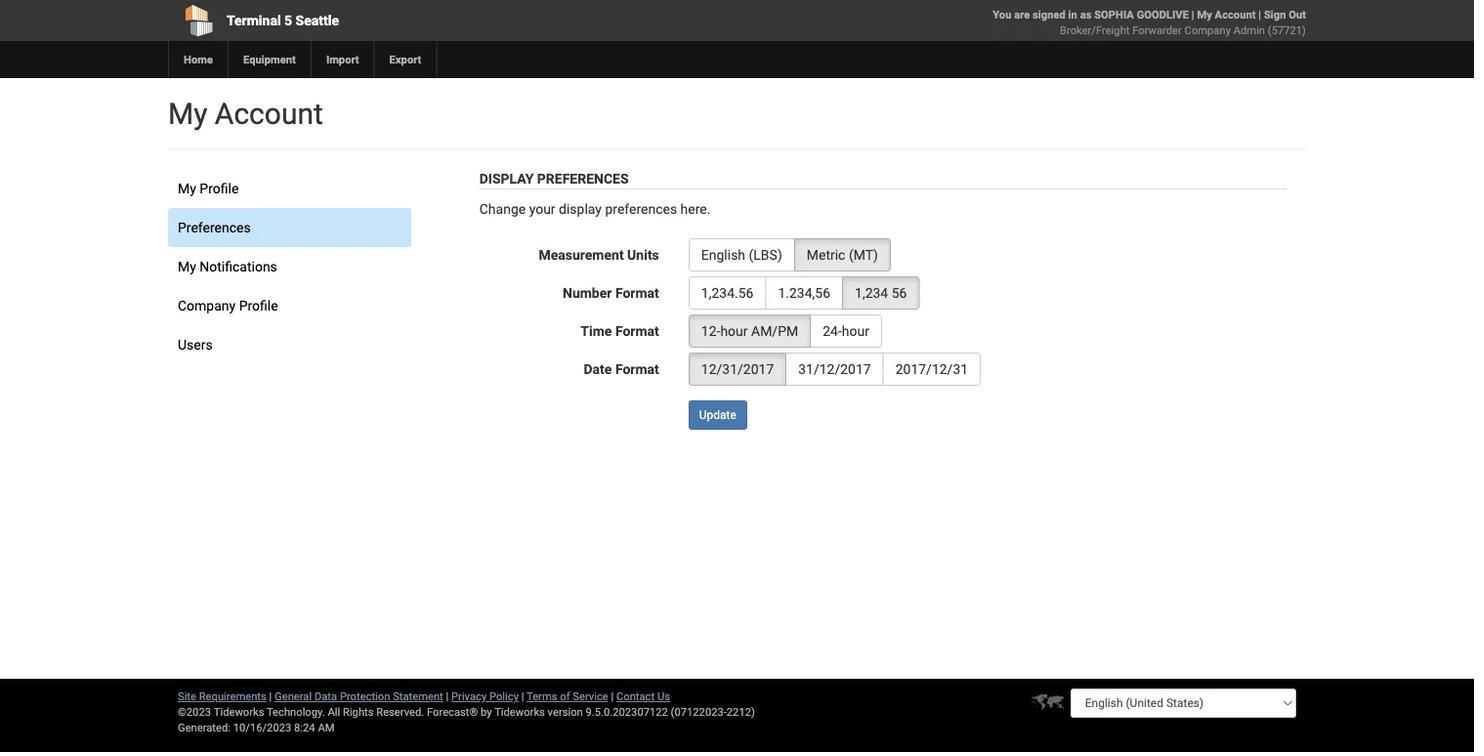 Task type: locate. For each thing, give the bounding box(es) containing it.
preferences down my profile
[[178, 219, 251, 236]]

hour down 1,234
[[842, 323, 870, 339]]

metric (mt)
[[807, 247, 879, 263]]

you
[[993, 8, 1012, 21]]

by
[[481, 706, 492, 719]]

my for my notifications
[[178, 259, 196, 275]]

contact us link
[[617, 691, 670, 703]]

0 vertical spatial account
[[1216, 8, 1256, 21]]

1 vertical spatial company
[[178, 298, 236, 314]]

©2023 tideworks
[[178, 706, 264, 719]]

protection
[[340, 691, 390, 703]]

0 horizontal spatial account
[[215, 96, 323, 131]]

my
[[1198, 8, 1213, 21], [168, 96, 208, 131], [178, 180, 196, 196], [178, 259, 196, 275]]

company inside you are signed in as sophia goodlive | my account | sign out broker/freight forwarder company admin (57721)
[[1185, 24, 1232, 37]]

display
[[480, 171, 534, 187]]

format right time
[[616, 323, 660, 339]]

1 horizontal spatial account
[[1216, 8, 1256, 21]]

tideworks
[[495, 706, 545, 719]]

time format
[[581, 323, 660, 339]]

(lbs)
[[749, 247, 783, 263]]

2212)
[[727, 706, 755, 719]]

hour for 12-
[[721, 323, 748, 339]]

| left the 'general'
[[269, 691, 272, 703]]

profile
[[200, 180, 239, 196], [239, 298, 278, 314]]

2 hour from the left
[[842, 323, 870, 339]]

my inside you are signed in as sophia goodlive | my account | sign out broker/freight forwarder company admin (57721)
[[1198, 8, 1213, 21]]

units
[[628, 247, 660, 263]]

measurement
[[539, 247, 624, 263]]

|
[[1192, 8, 1195, 21], [1259, 8, 1262, 21], [269, 691, 272, 703], [446, 691, 449, 703], [522, 691, 524, 703], [611, 691, 614, 703]]

12-
[[702, 323, 721, 339]]

56
[[892, 285, 907, 301]]

service
[[573, 691, 609, 703]]

privacy
[[452, 691, 487, 703]]

export link
[[374, 41, 436, 78]]

my right goodlive
[[1198, 8, 1213, 21]]

0 horizontal spatial company
[[178, 298, 236, 314]]

company up users
[[178, 298, 236, 314]]

12/31/2017
[[702, 361, 774, 377]]

equipment
[[243, 53, 296, 66]]

0 horizontal spatial preferences
[[178, 219, 251, 236]]

general data protection statement link
[[275, 691, 444, 703]]

3 format from the top
[[616, 361, 660, 377]]

1 vertical spatial format
[[616, 323, 660, 339]]

import link
[[311, 41, 374, 78]]

1 vertical spatial account
[[215, 96, 323, 131]]

0 vertical spatial format
[[616, 285, 660, 301]]

0 vertical spatial profile
[[200, 180, 239, 196]]

display preferences
[[480, 171, 629, 187]]

24-
[[823, 323, 842, 339]]

account down equipment 'link'
[[215, 96, 323, 131]]

generated:
[[178, 722, 231, 735]]

out
[[1289, 8, 1307, 21]]

2017/12/31
[[896, 361, 969, 377]]

1 horizontal spatial hour
[[842, 323, 870, 339]]

0 vertical spatial preferences
[[537, 171, 629, 187]]

preferences up display
[[537, 171, 629, 187]]

company down my account link
[[1185, 24, 1232, 37]]

1 horizontal spatial company
[[1185, 24, 1232, 37]]

| right goodlive
[[1192, 8, 1195, 21]]

your
[[529, 201, 556, 217]]

1 vertical spatial profile
[[239, 298, 278, 314]]

home
[[184, 53, 213, 66]]

1 hour from the left
[[721, 323, 748, 339]]

format
[[616, 285, 660, 301], [616, 323, 660, 339], [616, 361, 660, 377]]

english (lbs)
[[702, 247, 783, 263]]

10/16/2023
[[233, 722, 292, 735]]

my for my profile
[[178, 180, 196, 196]]

profile down notifications
[[239, 298, 278, 314]]

my down home link
[[168, 96, 208, 131]]

format down units
[[616, 285, 660, 301]]

hour
[[721, 323, 748, 339], [842, 323, 870, 339]]

site requirements | general data protection statement | privacy policy | terms of service | contact us ©2023 tideworks technology. all rights reserved. forecast® by tideworks version 9.5.0.202307122 (07122023-2212) generated: 10/16/2023 8:24 am
[[178, 691, 755, 735]]

am/pm
[[752, 323, 799, 339]]

sign out link
[[1265, 8, 1307, 21]]

1 format from the top
[[616, 285, 660, 301]]

0 vertical spatial company
[[1185, 24, 1232, 37]]

2 vertical spatial format
[[616, 361, 660, 377]]

here.
[[681, 201, 711, 217]]

format for time format
[[616, 323, 660, 339]]

broker/freight
[[1061, 24, 1130, 37]]

format right date
[[616, 361, 660, 377]]

account up the admin
[[1216, 8, 1256, 21]]

hour up 12/31/2017
[[721, 323, 748, 339]]

data
[[315, 691, 337, 703]]

my up my notifications
[[178, 180, 196, 196]]

statement
[[393, 691, 444, 703]]

my left notifications
[[178, 259, 196, 275]]

profile up my notifications
[[200, 180, 239, 196]]

technology.
[[267, 706, 325, 719]]

site
[[178, 691, 196, 703]]

2 format from the top
[[616, 323, 660, 339]]

0 horizontal spatial hour
[[721, 323, 748, 339]]

| up forecast® on the bottom of page
[[446, 691, 449, 703]]

in
[[1069, 8, 1078, 21]]

1 horizontal spatial preferences
[[537, 171, 629, 187]]

preferences
[[537, 171, 629, 187], [178, 219, 251, 236]]

account
[[1216, 8, 1256, 21], [215, 96, 323, 131]]



Task type: describe. For each thing, give the bounding box(es) containing it.
am
[[318, 722, 335, 735]]

my account
[[168, 96, 323, 131]]

requirements
[[199, 691, 267, 703]]

| left sign
[[1259, 8, 1262, 21]]

rights
[[343, 706, 374, 719]]

format for date format
[[616, 361, 660, 377]]

admin
[[1234, 24, 1266, 37]]

5
[[285, 12, 292, 28]]

notifications
[[200, 259, 277, 275]]

my notifications
[[178, 259, 277, 275]]

date format
[[584, 361, 660, 377]]

general
[[275, 691, 312, 703]]

measurement units
[[539, 247, 660, 263]]

1,234
[[855, 285, 889, 301]]

12-hour am/pm
[[702, 323, 799, 339]]

import
[[326, 53, 359, 66]]

preferences
[[605, 201, 678, 217]]

privacy policy link
[[452, 691, 519, 703]]

change your display preferences here.
[[480, 201, 711, 217]]

export
[[390, 53, 422, 66]]

(57721)
[[1269, 24, 1307, 37]]

sign
[[1265, 8, 1287, 21]]

| up 9.5.0.202307122
[[611, 691, 614, 703]]

of
[[560, 691, 570, 703]]

9.5.0.202307122
[[586, 706, 668, 719]]

terms
[[527, 691, 558, 703]]

time
[[581, 323, 612, 339]]

goodlive
[[1137, 8, 1190, 21]]

my for my account
[[168, 96, 208, 131]]

1,234.56
[[702, 285, 754, 301]]

(07122023-
[[671, 706, 727, 719]]

1 vertical spatial preferences
[[178, 219, 251, 236]]

forecast®
[[427, 706, 478, 719]]

policy
[[490, 691, 519, 703]]

site requirements link
[[178, 691, 267, 703]]

update
[[700, 409, 737, 422]]

are
[[1015, 8, 1030, 21]]

profile for my profile
[[200, 180, 239, 196]]

signed
[[1033, 8, 1066, 21]]

1,234 56
[[855, 285, 907, 301]]

my account link
[[1198, 8, 1256, 21]]

us
[[658, 691, 670, 703]]

equipment link
[[228, 41, 311, 78]]

home link
[[168, 41, 228, 78]]

number format
[[563, 285, 660, 301]]

all
[[328, 706, 340, 719]]

31/12/2017
[[799, 361, 872, 377]]

terminal 5 seattle
[[227, 12, 339, 28]]

profile for company profile
[[239, 298, 278, 314]]

8:24
[[294, 722, 315, 735]]

company profile
[[178, 298, 278, 314]]

forwarder
[[1133, 24, 1183, 37]]

| up tideworks
[[522, 691, 524, 703]]

format for number format
[[616, 285, 660, 301]]

english
[[702, 247, 746, 263]]

as
[[1081, 8, 1092, 21]]

contact
[[617, 691, 655, 703]]

my profile
[[178, 180, 239, 196]]

update button
[[689, 401, 748, 430]]

account inside you are signed in as sophia goodlive | my account | sign out broker/freight forwarder company admin (57721)
[[1216, 8, 1256, 21]]

metric
[[807, 247, 846, 263]]

24-hour
[[823, 323, 870, 339]]

(mt)
[[849, 247, 879, 263]]

terms of service link
[[527, 691, 609, 703]]

terminal
[[227, 12, 281, 28]]

sophia
[[1095, 8, 1135, 21]]

display
[[559, 201, 602, 217]]

reserved.
[[377, 706, 424, 719]]

terminal 5 seattle link
[[168, 0, 625, 41]]

version
[[548, 706, 583, 719]]

change
[[480, 201, 526, 217]]

number
[[563, 285, 612, 301]]

users
[[178, 337, 213, 353]]

hour for 24-
[[842, 323, 870, 339]]

date
[[584, 361, 612, 377]]

1.234,56
[[778, 285, 831, 301]]

seattle
[[296, 12, 339, 28]]

you are signed in as sophia goodlive | my account | sign out broker/freight forwarder company admin (57721)
[[993, 8, 1307, 37]]



Task type: vqa. For each thing, say whether or not it's contained in the screenshot.
Creating
no



